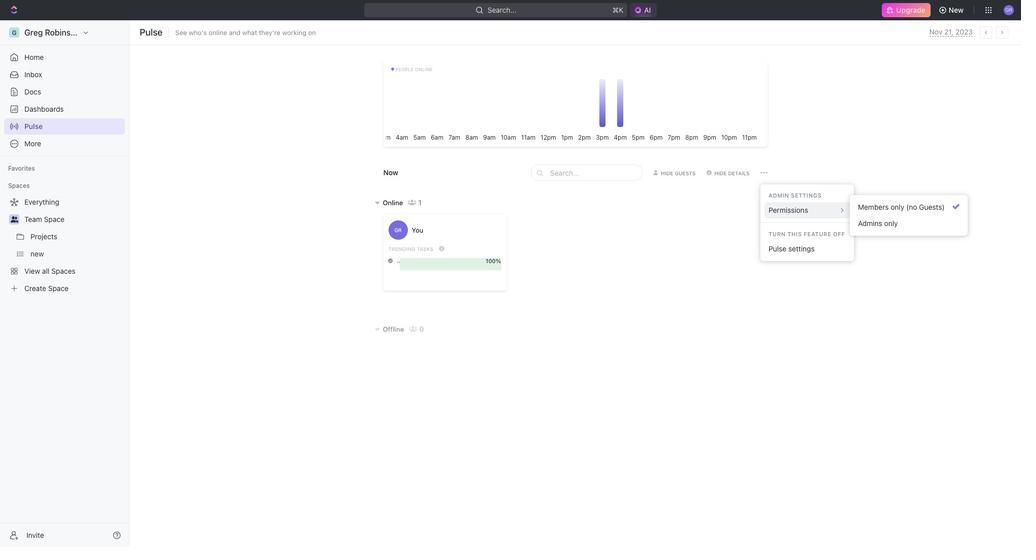 Task type: describe. For each thing, give the bounding box(es) containing it.
Search... text field
[[550, 165, 639, 180]]

6am
[[431, 134, 444, 141]]

upgrade link
[[882, 3, 931, 17]]

user group image
[[10, 216, 18, 223]]

6pm
[[650, 134, 663, 141]]

who's
[[189, 28, 207, 36]]

only for admins
[[885, 219, 898, 228]]

9pm
[[704, 134, 716, 141]]

people
[[396, 67, 414, 72]]

admin settings
[[769, 192, 822, 199]]

you
[[412, 226, 424, 234]]

5pm
[[632, 134, 645, 141]]

hide for hide guests
[[661, 170, 674, 176]]

off
[[833, 231, 845, 237]]

only for members
[[891, 203, 905, 211]]

5am
[[414, 134, 426, 141]]

members only (no guests)
[[858, 203, 945, 211]]

pulse inside button
[[769, 244, 787, 253]]

hide guests
[[661, 170, 696, 176]]

team space
[[24, 215, 64, 224]]

inbox link
[[4, 67, 125, 83]]

1pm
[[561, 134, 573, 141]]

invite
[[26, 531, 44, 539]]

9am
[[483, 134, 496, 141]]

spaces
[[8, 182, 30, 190]]

10am
[[501, 134, 516, 141]]

docs link
[[4, 84, 125, 100]]

guests)
[[919, 203, 945, 211]]

favorites
[[8, 165, 35, 172]]

1
[[418, 198, 422, 207]]

10pm
[[722, 134, 737, 141]]

offline
[[383, 325, 404, 333]]

8pm
[[686, 134, 698, 141]]

feature
[[804, 231, 832, 237]]

5pm 6pm 7pm 8pm 9pm 10pm 11pm
[[632, 134, 757, 141]]

inbox
[[24, 70, 42, 79]]

upgrade
[[897, 6, 926, 14]]

docs
[[24, 87, 41, 96]]

1 horizontal spatial pulse
[[140, 27, 163, 38]]

⌘k
[[612, 6, 624, 14]]

turn this feature off
[[769, 231, 845, 237]]

they're
[[259, 28, 280, 36]]

what
[[242, 28, 257, 36]]

favorites button
[[4, 163, 39, 175]]

12pm
[[541, 134, 556, 141]]

trending tasks
[[388, 246, 435, 252]]

permissions button
[[765, 202, 850, 219]]

people online
[[396, 67, 433, 72]]

home link
[[4, 49, 125, 66]]

members only (no guests) button
[[854, 199, 964, 215]]

0 horizontal spatial online
[[209, 28, 227, 36]]

now
[[383, 168, 398, 177]]

online
[[383, 198, 403, 207]]



Task type: locate. For each thing, give the bounding box(es) containing it.
3pm
[[596, 134, 609, 141]]

0 vertical spatial online
[[209, 28, 227, 36]]

2pm
[[578, 134, 591, 141]]

team space link
[[24, 211, 123, 228]]

settings for pulse settings
[[789, 244, 815, 253]]

permissions
[[769, 206, 808, 214]]

team
[[24, 215, 42, 224]]

4am 5am 6am 7am 8am 9am 10am 11am 12pm 1pm 2pm
[[396, 134, 591, 141]]

dashboards
[[24, 105, 64, 113]]

new
[[949, 6, 964, 14]]

8am
[[466, 134, 478, 141]]

only left (no
[[891, 203, 905, 211]]

see
[[175, 28, 187, 36]]

hide
[[661, 170, 674, 176], [715, 170, 727, 176]]

settings inside pulse settings button
[[789, 244, 815, 253]]

on
[[308, 28, 316, 36]]

7am
[[449, 134, 461, 141]]

hide left the details
[[715, 170, 727, 176]]

pulse left see
[[140, 27, 163, 38]]

hide details
[[715, 170, 750, 176]]

search...
[[487, 6, 516, 14]]

settings
[[791, 192, 822, 199], [789, 244, 815, 253]]

0 horizontal spatial pulse
[[24, 122, 43, 131]]

admin
[[769, 192, 789, 199]]

4am
[[396, 134, 408, 141]]

online right people on the left
[[415, 67, 433, 72]]

1 hide from the left
[[661, 170, 674, 176]]

2 horizontal spatial pulse
[[769, 244, 787, 253]]

1 vertical spatial pulse
[[24, 122, 43, 131]]

0 vertical spatial only
[[891, 203, 905, 211]]

and
[[229, 28, 240, 36]]

0 vertical spatial settings
[[791, 192, 822, 199]]

2 vertical spatial pulse
[[769, 244, 787, 253]]

hide left "guests"
[[661, 170, 674, 176]]

turn
[[769, 231, 786, 237]]

2 hide from the left
[[715, 170, 727, 176]]

guests
[[675, 170, 696, 176]]

members
[[858, 203, 889, 211]]

pulse down dashboards
[[24, 122, 43, 131]]

11am
[[521, 134, 536, 141]]

admins only
[[858, 219, 898, 228]]

0 horizontal spatial hide
[[661, 170, 674, 176]]

7pm
[[668, 134, 680, 141]]

new button
[[935, 2, 970, 18]]

details
[[728, 170, 750, 176]]

1 horizontal spatial hide
[[715, 170, 727, 176]]

pulse settings button
[[765, 241, 850, 257]]

admins only button
[[854, 215, 964, 232]]

pulse
[[140, 27, 163, 38], [24, 122, 43, 131], [769, 244, 787, 253]]

1 vertical spatial settings
[[789, 244, 815, 253]]

online left and
[[209, 28, 227, 36]]

pulse settings
[[769, 244, 815, 253]]

1 vertical spatial only
[[885, 219, 898, 228]]

11pm
[[742, 134, 757, 141]]

0
[[419, 325, 424, 333]]

see who's online and what they're working on
[[175, 28, 316, 36]]

space
[[44, 215, 64, 224]]

tasks
[[417, 246, 433, 252]]

gr
[[395, 227, 402, 233]]

pulse inside sidebar navigation
[[24, 122, 43, 131]]

settings up permissions dropdown button
[[791, 192, 822, 199]]

sidebar navigation
[[0, 20, 130, 547]]

3am
[[378, 134, 391, 141]]

settings down turn this feature off
[[789, 244, 815, 253]]

0 vertical spatial pulse
[[140, 27, 163, 38]]

trending
[[388, 246, 415, 252]]

1 horizontal spatial online
[[415, 67, 433, 72]]

4pm
[[614, 134, 627, 141]]

home
[[24, 53, 44, 61]]

pulse link
[[4, 118, 125, 135]]

only
[[891, 203, 905, 211], [885, 219, 898, 228]]

hide for hide details
[[715, 170, 727, 176]]

settings for admin settings
[[791, 192, 822, 199]]

only down members only (no guests)
[[885, 219, 898, 228]]

dashboards link
[[4, 101, 125, 117]]

online
[[209, 28, 227, 36], [415, 67, 433, 72]]

pulse down turn
[[769, 244, 787, 253]]

working
[[282, 28, 307, 36]]

(no
[[907, 203, 917, 211]]

this
[[788, 231, 802, 237]]

admins
[[858, 219, 883, 228]]

1 vertical spatial online
[[415, 67, 433, 72]]



Task type: vqa. For each thing, say whether or not it's contained in the screenshot.
1st /
no



